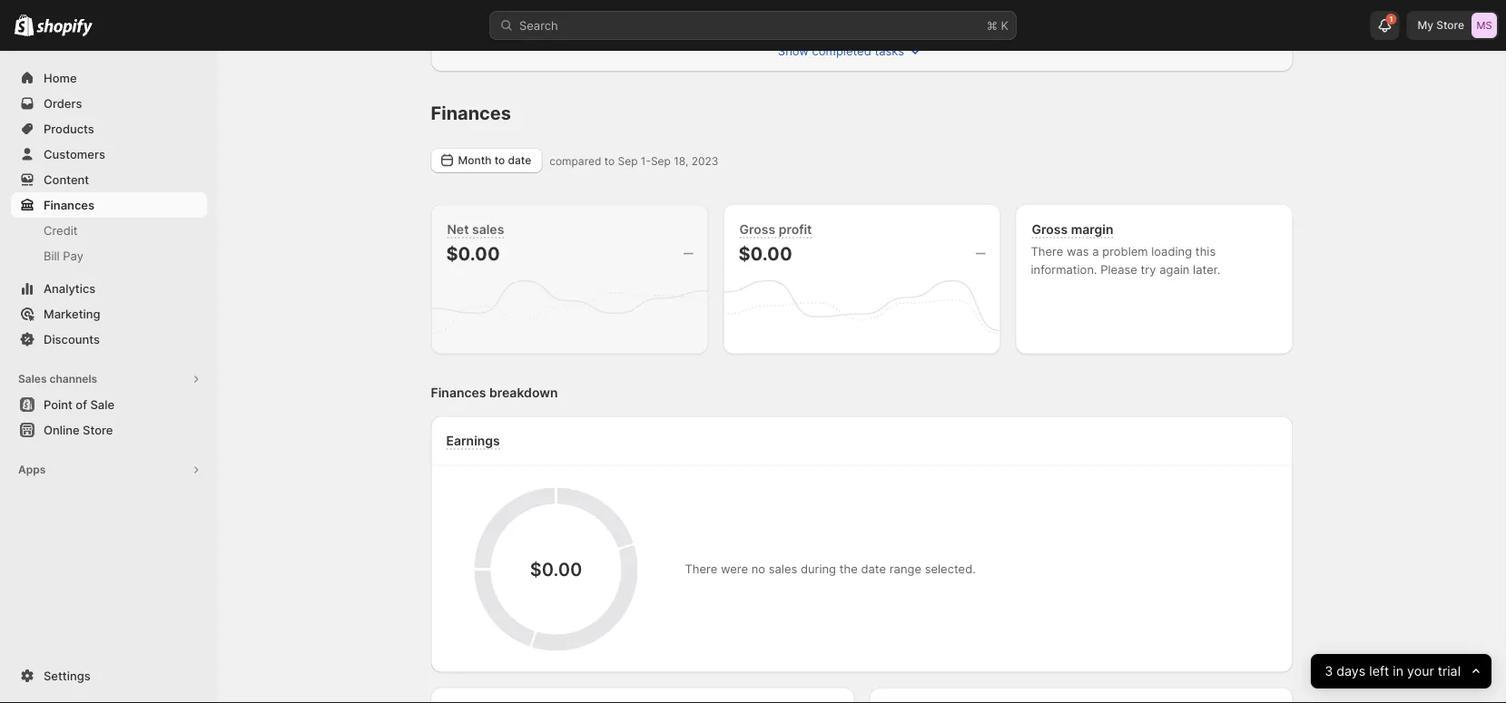 Task type: describe. For each thing, give the bounding box(es) containing it.
online store
[[44, 423, 113, 437]]

show completed tasks button
[[435, 38, 1268, 64]]

date inside dropdown button
[[508, 154, 531, 167]]

orders link
[[11, 91, 207, 116]]

⌘ k
[[987, 18, 1009, 32]]

orders
[[44, 96, 82, 110]]

content link
[[11, 167, 207, 193]]

sale
[[90, 398, 114, 412]]

credit
[[44, 223, 78, 237]]

month to date
[[458, 154, 531, 167]]

there inside gross margin there was a problem loading this information. please try again later.
[[1031, 245, 1064, 259]]

to for sep
[[604, 155, 615, 168]]

net
[[447, 222, 469, 237]]

2 vertical spatial finances
[[431, 385, 486, 400]]

0 horizontal spatial shopify image
[[15, 14, 34, 36]]

$0.00 for net
[[446, 242, 500, 265]]

settings link
[[11, 664, 207, 689]]

there were no sales during the date range selected.
[[685, 563, 976, 577]]

sales channels
[[18, 373, 97, 386]]

earnings
[[446, 433, 500, 449]]

point of sale
[[44, 398, 114, 412]]

trial
[[1438, 664, 1461, 680]]

apps button
[[11, 458, 207, 483]]

show
[[778, 44, 809, 58]]

range
[[890, 563, 922, 577]]

marketing link
[[11, 301, 207, 327]]

3 days left in your trial button
[[1311, 655, 1492, 689]]

1
[[1390, 15, 1393, 24]]

1 horizontal spatial date
[[861, 563, 886, 577]]

of
[[76, 398, 87, 412]]

1 horizontal spatial sales
[[769, 563, 798, 577]]

sales
[[18, 373, 47, 386]]

3
[[1325, 664, 1333, 680]]

0 vertical spatial finances
[[431, 102, 511, 124]]

store for my store
[[1437, 19, 1465, 32]]

month
[[458, 154, 492, 167]]

finances breakdown
[[431, 385, 558, 400]]

information.
[[1031, 263, 1097, 277]]

marketing
[[44, 307, 100, 321]]

point of sale button
[[0, 392, 218, 418]]

2 sep from the left
[[651, 155, 671, 168]]

apps
[[18, 464, 46, 477]]

show completed tasks
[[778, 44, 905, 58]]

this
[[1196, 245, 1216, 259]]

breakdown
[[489, 385, 558, 400]]

⌘
[[987, 18, 998, 32]]

credit link
[[11, 218, 207, 243]]

compared to sep 1-sep 18, 2023
[[550, 155, 719, 168]]

days
[[1337, 664, 1366, 680]]

1 vertical spatial there
[[685, 563, 718, 577]]

no change image for gross profit
[[976, 247, 986, 261]]

gross profit
[[740, 222, 812, 237]]

store for online store
[[83, 423, 113, 437]]

analytics link
[[11, 276, 207, 301]]

1 vertical spatial finances
[[44, 198, 94, 212]]

the
[[840, 563, 858, 577]]

search
[[519, 18, 558, 32]]

no change image for net sales
[[683, 247, 693, 261]]

customers
[[44, 147, 105, 161]]

sales channels button
[[11, 367, 207, 392]]

home
[[44, 71, 77, 85]]

completed
[[812, 44, 872, 58]]

again
[[1160, 263, 1190, 277]]

a
[[1093, 245, 1099, 259]]

k
[[1001, 18, 1009, 32]]

net sales
[[447, 222, 504, 237]]

no
[[752, 563, 766, 577]]

in
[[1393, 664, 1404, 680]]

$0.00 for gross
[[739, 242, 792, 265]]

to for date
[[495, 154, 505, 167]]



Task type: vqa. For each thing, say whether or not it's contained in the screenshot.
the Unsaved
no



Task type: locate. For each thing, give the bounding box(es) containing it.
earnings button
[[442, 431, 505, 451]]

gross left the profit
[[740, 222, 776, 237]]

home link
[[11, 65, 207, 91]]

my
[[1418, 19, 1434, 32]]

0 vertical spatial date
[[508, 154, 531, 167]]

to
[[495, 154, 505, 167], [604, 155, 615, 168]]

3 days left in your trial
[[1325, 664, 1461, 680]]

was
[[1067, 245, 1089, 259]]

online store link
[[11, 418, 207, 443]]

1 horizontal spatial store
[[1437, 19, 1465, 32]]

store
[[1437, 19, 1465, 32], [83, 423, 113, 437]]

bill
[[44, 249, 60, 263]]

1 horizontal spatial there
[[1031, 245, 1064, 259]]

please
[[1101, 263, 1138, 277]]

products
[[44, 122, 94, 136]]

0 horizontal spatial no change image
[[683, 247, 693, 261]]

gross for gross margin there was a problem loading this information. please try again later.
[[1032, 222, 1068, 237]]

shopify image
[[15, 14, 34, 36], [37, 19, 93, 37]]

1 horizontal spatial $0.00
[[530, 558, 582, 581]]

2 gross from the left
[[1032, 222, 1068, 237]]

margin
[[1071, 222, 1114, 237]]

store down sale
[[83, 423, 113, 437]]

$0.00
[[446, 242, 500, 265], [739, 242, 792, 265], [530, 558, 582, 581]]

content
[[44, 173, 89, 187]]

later.
[[1193, 263, 1221, 277]]

1 gross from the left
[[740, 222, 776, 237]]

to right compared
[[604, 155, 615, 168]]

gross up was
[[1032, 222, 1068, 237]]

sales
[[472, 222, 504, 237], [769, 563, 798, 577]]

gross profit button
[[735, 219, 817, 239]]

finances up earnings dropdown button
[[431, 385, 486, 400]]

finances
[[431, 102, 511, 124], [44, 198, 94, 212], [431, 385, 486, 400]]

online
[[44, 423, 80, 437]]

selected.
[[925, 563, 976, 577]]

were
[[721, 563, 748, 577]]

compared
[[550, 155, 601, 168]]

finances link
[[11, 193, 207, 218]]

there left were
[[685, 563, 718, 577]]

there
[[1031, 245, 1064, 259], [685, 563, 718, 577]]

problem
[[1103, 245, 1148, 259]]

left
[[1369, 664, 1389, 680]]

store inside 'link'
[[83, 423, 113, 437]]

my store
[[1418, 19, 1465, 32]]

gross margin there was a problem loading this information. please try again later.
[[1031, 222, 1221, 277]]

gross margin button
[[1027, 219, 1118, 239]]

sales inside dropdown button
[[472, 222, 504, 237]]

loading
[[1152, 245, 1192, 259]]

1 vertical spatial sales
[[769, 563, 798, 577]]

sep left '18,'
[[651, 155, 671, 168]]

0 horizontal spatial gross
[[740, 222, 776, 237]]

1 vertical spatial store
[[83, 423, 113, 437]]

0 vertical spatial store
[[1437, 19, 1465, 32]]

date right the
[[861, 563, 886, 577]]

1 horizontal spatial shopify image
[[37, 19, 93, 37]]

2023
[[692, 155, 719, 168]]

0 horizontal spatial store
[[83, 423, 113, 437]]

during
[[801, 563, 836, 577]]

0 vertical spatial sales
[[472, 222, 504, 237]]

0 horizontal spatial there
[[685, 563, 718, 577]]

profit
[[779, 222, 812, 237]]

1 no change image from the left
[[683, 247, 693, 261]]

settings
[[44, 669, 91, 683]]

date
[[508, 154, 531, 167], [861, 563, 886, 577]]

gross
[[740, 222, 776, 237], [1032, 222, 1068, 237]]

customers link
[[11, 142, 207, 167]]

analytics
[[44, 282, 96, 296]]

online store button
[[0, 418, 218, 443]]

your
[[1407, 664, 1434, 680]]

1-
[[641, 155, 651, 168]]

no change image
[[683, 247, 693, 261], [976, 247, 986, 261]]

gross inside dropdown button
[[740, 222, 776, 237]]

to right month
[[495, 154, 505, 167]]

sales right no
[[769, 563, 798, 577]]

sales right net
[[472, 222, 504, 237]]

1 vertical spatial date
[[861, 563, 886, 577]]

month to date button
[[431, 148, 542, 173]]

1 horizontal spatial sep
[[651, 155, 671, 168]]

channels
[[49, 373, 97, 386]]

0 horizontal spatial sep
[[618, 155, 638, 168]]

0 horizontal spatial date
[[508, 154, 531, 167]]

1 button
[[1371, 11, 1400, 40]]

1 sep from the left
[[618, 155, 638, 168]]

there up information.
[[1031, 245, 1064, 259]]

finances up month
[[431, 102, 511, 124]]

gross inside gross margin there was a problem loading this information. please try again later.
[[1032, 222, 1068, 237]]

0 horizontal spatial sales
[[472, 222, 504, 237]]

point of sale link
[[11, 392, 207, 418]]

try
[[1141, 263, 1156, 277]]

1 horizontal spatial no change image
[[976, 247, 986, 261]]

to inside dropdown button
[[495, 154, 505, 167]]

discounts
[[44, 332, 100, 346]]

sep left 1-
[[618, 155, 638, 168]]

18,
[[674, 155, 689, 168]]

pay
[[63, 249, 83, 263]]

1 horizontal spatial gross
[[1032, 222, 1068, 237]]

my store image
[[1472, 13, 1497, 38]]

net sales button
[[443, 219, 509, 239]]

products link
[[11, 116, 207, 142]]

0 horizontal spatial $0.00
[[446, 242, 500, 265]]

2 no change image from the left
[[976, 247, 986, 261]]

0 vertical spatial there
[[1031, 245, 1064, 259]]

point
[[44, 398, 73, 412]]

bill pay link
[[11, 243, 207, 269]]

discounts link
[[11, 327, 207, 352]]

1 horizontal spatial to
[[604, 155, 615, 168]]

date right month
[[508, 154, 531, 167]]

0 horizontal spatial to
[[495, 154, 505, 167]]

tasks
[[875, 44, 905, 58]]

store right my
[[1437, 19, 1465, 32]]

finances down content
[[44, 198, 94, 212]]

gross for gross profit
[[740, 222, 776, 237]]

bill pay
[[44, 249, 83, 263]]

2 horizontal spatial $0.00
[[739, 242, 792, 265]]



